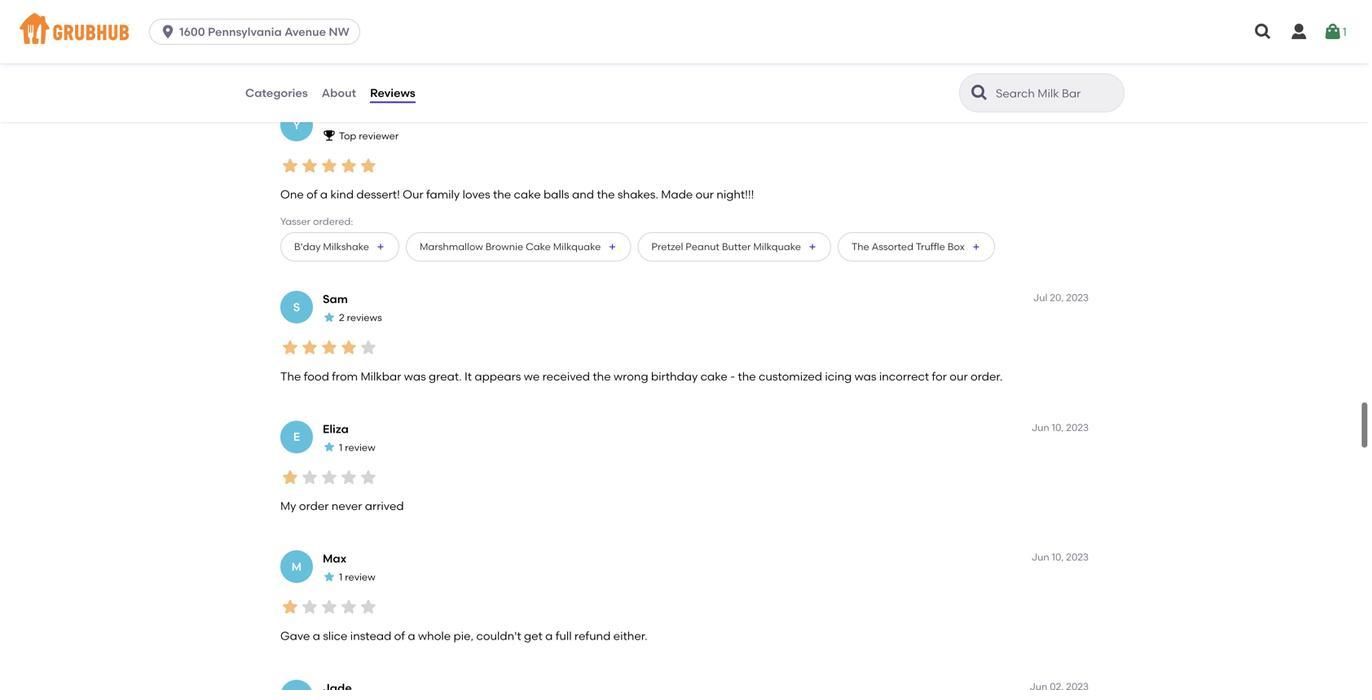 Task type: vqa. For each thing, say whether or not it's contained in the screenshot.
'Instagram' link
no



Task type: locate. For each thing, give the bounding box(es) containing it.
refund
[[575, 629, 611, 643]]

1 vertical spatial b'day
[[294, 241, 321, 253]]

jul 20, 2023
[[1034, 292, 1089, 304]]

4 2023 from the top
[[1067, 552, 1089, 563]]

1 horizontal spatial of
[[394, 629, 405, 643]]

food
[[654, 5, 680, 19], [304, 370, 329, 384]]

2 2023 from the top
[[1067, 292, 1089, 304]]

1 review
[[339, 442, 376, 454], [339, 572, 376, 583]]

0 vertical spatial our
[[696, 188, 714, 201]]

plus icon image inside chocolate b'day cake slice button
[[432, 60, 442, 70]]

the left assorted
[[852, 241, 870, 253]]

received
[[543, 370, 590, 384]]

1 review for max
[[339, 572, 376, 583]]

y
[[293, 118, 300, 132]]

was right icing
[[855, 370, 877, 384]]

oct
[[1033, 110, 1051, 122]]

1 jun from the top
[[1032, 422, 1050, 434]]

food left from
[[304, 370, 329, 384]]

review
[[345, 442, 376, 454], [345, 572, 376, 583]]

0 horizontal spatial b'day
[[294, 241, 321, 253]]

milkquake down balls
[[553, 241, 601, 253]]

cake
[[514, 188, 541, 201], [701, 370, 728, 384]]

plus icon image inside "b'day milkshake" 'button'
[[376, 242, 386, 252]]

1 horizontal spatial food
[[654, 5, 680, 19]]

1 milkquake from the left
[[553, 241, 601, 253]]

review down eliza
[[345, 442, 376, 454]]

0 vertical spatial ordered:
[[306, 33, 346, 45]]

loves
[[463, 188, 491, 201]]

a
[[444, 5, 452, 19], [320, 188, 328, 201], [313, 629, 320, 643], [408, 629, 416, 643], [546, 629, 553, 643]]

1 vertical spatial our
[[950, 370, 968, 384]]

cake left -
[[701, 370, 728, 384]]

1 review down max
[[339, 572, 376, 583]]

my
[[280, 500, 296, 513]]

a left "kind"
[[320, 188, 328, 201]]

yasser
[[323, 110, 359, 124], [280, 216, 311, 227]]

gave
[[280, 629, 310, 643]]

about button
[[321, 64, 357, 122]]

of
[[307, 188, 318, 201], [394, 629, 405, 643]]

a left full on the bottom left of the page
[[546, 629, 553, 643]]

s
[[293, 300, 300, 314]]

yasser down one
[[280, 216, 311, 227]]

milkquake for pretzel peanut butter milkquake
[[754, 241, 801, 253]]

b'day
[[347, 59, 373, 71], [294, 241, 321, 253]]

0 vertical spatial jun
[[1032, 422, 1050, 434]]

the
[[852, 241, 870, 253], [280, 370, 301, 384]]

0 horizontal spatial cake
[[514, 188, 541, 201]]

2 10, from the top
[[1052, 552, 1064, 563]]

1 horizontal spatial cake
[[701, 370, 728, 384]]

1 vertical spatial of
[[394, 629, 405, 643]]

the for the food from milkbar was great. it appears we received the wrong birthday cake - the customized icing was incorrect for our order.
[[280, 370, 301, 384]]

2023
[[1067, 110, 1089, 122], [1067, 292, 1089, 304], [1067, 422, 1089, 434], [1067, 552, 1089, 563]]

plus icon image inside the 'pretzel peanut butter milkquake' button
[[808, 242, 818, 252]]

1 vertical spatial yasser
[[280, 216, 311, 227]]

b'day down yasser ordered: in the left of the page
[[294, 241, 321, 253]]

1 inside 1 button
[[1343, 25, 1347, 39]]

2 review from the top
[[345, 572, 376, 583]]

0 horizontal spatial yasser
[[280, 216, 311, 227]]

1 vertical spatial review
[[345, 572, 376, 583]]

birthday
[[651, 370, 698, 384]]

0 horizontal spatial cake
[[376, 59, 401, 71]]

we
[[524, 370, 540, 384]]

slice
[[403, 59, 425, 71]]

plus icon image left pretzel at the top of page
[[608, 242, 618, 252]]

1 review down eliza
[[339, 442, 376, 454]]

20,
[[1050, 292, 1064, 304]]

the left shakes.
[[597, 188, 615, 201]]

get
[[524, 629, 543, 643]]

marshmallow brownie cake milkquake
[[420, 241, 601, 253]]

to
[[598, 5, 609, 19]]

2 horizontal spatial svg image
[[1324, 22, 1343, 42]]

instead
[[350, 629, 392, 643]]

and
[[533, 5, 555, 19], [572, 188, 594, 201]]

0 vertical spatial 1
[[1343, 25, 1347, 39]]

the for the assorted truffle box
[[852, 241, 870, 253]]

1 10, from the top
[[1052, 422, 1064, 434]]

Search Milk Bar search field
[[995, 86, 1120, 101]]

cake inside the marshmallow brownie cake milkquake button
[[526, 241, 551, 253]]

1 1 review from the top
[[339, 442, 376, 454]]

our right the made
[[696, 188, 714, 201]]

was left great.
[[404, 370, 426, 384]]

top reviewer
[[339, 130, 399, 142]]

svg image inside 1 button
[[1324, 22, 1343, 42]]

our
[[403, 188, 424, 201]]

plus icon image for b'day milkshake
[[376, 242, 386, 252]]

and right balls
[[572, 188, 594, 201]]

the left from
[[280, 370, 301, 384]]

1 vertical spatial jun
[[1032, 552, 1050, 563]]

mimi ordered:
[[280, 33, 346, 45]]

review down max
[[345, 572, 376, 583]]

cake left slice
[[376, 59, 401, 71]]

1 review from the top
[[345, 442, 376, 454]]

cake left balls
[[514, 188, 541, 201]]

1 horizontal spatial milkquake
[[754, 241, 801, 253]]

food right eat
[[654, 5, 680, 19]]

of right one
[[307, 188, 318, 201]]

plus icon image right butter
[[808, 242, 818, 252]]

1600
[[179, 25, 205, 39]]

2 jun 10, 2023 from the top
[[1032, 552, 1089, 563]]

plus icon image right box
[[972, 242, 982, 252]]

yasser for yasser ordered:
[[280, 216, 311, 227]]

cake for ordered:
[[526, 241, 551, 253]]

cake inside chocolate b'day cake slice button
[[376, 59, 401, 71]]

categories
[[245, 86, 308, 100]]

my order never arrived
[[280, 500, 404, 513]]

mimi
[[280, 33, 303, 45]]

kind
[[331, 188, 354, 201]]

jun
[[1032, 422, 1050, 434], [1032, 552, 1050, 563]]

plus icon image inside "the assorted truffle box" button
[[972, 242, 982, 252]]

1 for arrived
[[339, 442, 343, 454]]

1 vertical spatial and
[[572, 188, 594, 201]]

plus icon image right milkshake
[[376, 242, 386, 252]]

yasser for yasser
[[323, 110, 359, 124]]

1 horizontal spatial and
[[572, 188, 594, 201]]

1 vertical spatial jun 10, 2023
[[1032, 552, 1089, 563]]

1 vertical spatial cake
[[526, 241, 551, 253]]

1 horizontal spatial cake
[[526, 241, 551, 253]]

chocolate b'day cake slice
[[294, 59, 425, 71]]

jun 10, 2023 for gave a slice instead of a whole pie, couldn't get a full refund either.
[[1032, 552, 1089, 563]]

2 1 review from the top
[[339, 572, 376, 583]]

include
[[401, 5, 442, 19]]

1 2023 from the top
[[1067, 110, 1089, 122]]

1 horizontal spatial the
[[852, 241, 870, 253]]

0 vertical spatial review
[[345, 442, 376, 454]]

milkquake inside button
[[754, 241, 801, 253]]

1 vertical spatial 10,
[[1052, 552, 1064, 563]]

ordered: up chocolate
[[306, 33, 346, 45]]

0 vertical spatial cake
[[514, 188, 541, 201]]

1 jun 10, 2023 from the top
[[1032, 422, 1089, 434]]

our right for
[[950, 370, 968, 384]]

reviews
[[370, 86, 416, 100]]

1600 pennsylvania avenue nw
[[179, 25, 350, 39]]

arrived
[[365, 500, 404, 513]]

dessert!
[[357, 188, 400, 201]]

jun for gave a slice instead of a whole pie, couldn't get a full refund either.
[[1032, 552, 1050, 563]]

the
[[634, 5, 652, 19], [493, 188, 511, 201], [597, 188, 615, 201], [593, 370, 611, 384], [738, 370, 756, 384]]

1 horizontal spatial b'day
[[347, 59, 373, 71]]

1 vertical spatial ordered:
[[313, 216, 353, 227]]

0 horizontal spatial svg image
[[1254, 22, 1274, 42]]

about
[[322, 86, 356, 100]]

ordered: up b'day milkshake
[[313, 216, 353, 227]]

the right loves
[[493, 188, 511, 201]]

the assorted truffle box
[[852, 241, 965, 253]]

0 vertical spatial 10,
[[1052, 422, 1064, 434]]

cake
[[376, 59, 401, 71], [526, 241, 551, 253]]

e
[[293, 430, 300, 444]]

0 vertical spatial yasser
[[323, 110, 359, 124]]

star icon image
[[280, 156, 300, 176], [300, 156, 320, 176], [320, 156, 339, 176], [339, 156, 359, 176], [359, 156, 378, 176], [323, 311, 336, 324], [280, 338, 300, 358], [300, 338, 320, 358], [320, 338, 339, 358], [339, 338, 359, 358], [359, 338, 378, 358], [323, 441, 336, 454], [280, 468, 300, 488], [300, 468, 320, 488], [320, 468, 339, 488], [339, 468, 359, 488], [359, 468, 378, 488], [323, 571, 336, 584], [280, 598, 300, 617], [300, 598, 320, 617], [320, 598, 339, 617], [339, 598, 359, 617], [359, 598, 378, 617]]

1 vertical spatial food
[[304, 370, 329, 384]]

0 horizontal spatial and
[[533, 5, 555, 19]]

b'day up about
[[347, 59, 373, 71]]

of right instead
[[394, 629, 405, 643]]

pretzel peanut butter milkquake
[[652, 241, 801, 253]]

milkquake for marshmallow brownie cake milkquake
[[553, 241, 601, 253]]

10,
[[1052, 422, 1064, 434], [1052, 552, 1064, 563]]

the inside button
[[852, 241, 870, 253]]

milkquake
[[553, 241, 601, 253], [754, 241, 801, 253]]

2 milkquake from the left
[[754, 241, 801, 253]]

yasser up top
[[323, 110, 359, 124]]

nw
[[329, 25, 350, 39]]

0 horizontal spatial our
[[696, 188, 714, 201]]

1 horizontal spatial yasser
[[323, 110, 359, 124]]

svg image
[[1254, 22, 1274, 42], [1290, 22, 1309, 42], [1324, 22, 1343, 42]]

1 vertical spatial 1
[[339, 442, 343, 454]]

0 horizontal spatial was
[[404, 370, 426, 384]]

3 svg image from the left
[[1324, 22, 1343, 42]]

box
[[948, 241, 965, 253]]

milkquake inside button
[[553, 241, 601, 253]]

1600 pennsylvania avenue nw button
[[149, 19, 367, 45]]

1 horizontal spatial svg image
[[1290, 22, 1309, 42]]

sam
[[323, 292, 348, 306]]

0 horizontal spatial the
[[280, 370, 301, 384]]

0 horizontal spatial food
[[304, 370, 329, 384]]

0 vertical spatial jun 10, 2023
[[1032, 422, 1089, 434]]

chocolate b'day cake slice button
[[280, 50, 456, 80]]

0 horizontal spatial of
[[307, 188, 318, 201]]

0 horizontal spatial milkquake
[[553, 241, 601, 253]]

jun 10, 2023
[[1032, 422, 1089, 434], [1032, 552, 1089, 563]]

plus icon image right slice
[[432, 60, 442, 70]]

milkquake right butter
[[754, 241, 801, 253]]

trophy icon image
[[323, 129, 336, 142]]

icing
[[825, 370, 852, 384]]

0 vertical spatial b'day
[[347, 59, 373, 71]]

2 vertical spatial 1
[[339, 572, 343, 583]]

0 vertical spatial cake
[[376, 59, 401, 71]]

1 vertical spatial the
[[280, 370, 301, 384]]

2 jun from the top
[[1032, 552, 1050, 563]]

svg image
[[160, 24, 176, 40]]

0 vertical spatial the
[[852, 241, 870, 253]]

1 vertical spatial 1 review
[[339, 572, 376, 583]]

0 vertical spatial 1 review
[[339, 442, 376, 454]]

plus icon image inside the marshmallow brownie cake milkquake button
[[608, 242, 618, 252]]

and right utensil
[[533, 5, 555, 19]]

b'day milkshake button
[[280, 233, 400, 262]]

1 svg image from the left
[[1254, 22, 1274, 42]]

1 horizontal spatial was
[[855, 370, 877, 384]]

plus icon image
[[432, 60, 442, 70], [376, 242, 386, 252], [608, 242, 618, 252], [808, 242, 818, 252], [972, 242, 982, 252]]

was
[[404, 370, 426, 384], [855, 370, 877, 384]]

ordered: for yasser ordered:
[[313, 216, 353, 227]]

truffle
[[916, 241, 946, 253]]

cake right brownie at the left top
[[526, 241, 551, 253]]



Task type: describe. For each thing, give the bounding box(es) containing it.
slice
[[323, 629, 348, 643]]

milkshake
[[323, 241, 369, 253]]

balls
[[544, 188, 570, 201]]

great.
[[429, 370, 462, 384]]

customized
[[759, 370, 823, 384]]

the right eat
[[634, 5, 652, 19]]

chocolate
[[294, 59, 344, 71]]

utensil
[[494, 5, 530, 19]]

whole
[[418, 629, 451, 643]]

1 horizontal spatial our
[[950, 370, 968, 384]]

2 reviews
[[339, 312, 382, 324]]

a left whole
[[408, 629, 416, 643]]

night!!!
[[717, 188, 754, 201]]

plus icon image for pretzel peanut butter milkquake
[[808, 242, 818, 252]]

2
[[339, 312, 345, 324]]

10, for my order never arrived
[[1052, 422, 1064, 434]]

avenue
[[285, 25, 326, 39]]

either.
[[614, 629, 648, 643]]

assorted
[[872, 241, 914, 253]]

b'day inside button
[[347, 59, 373, 71]]

1 button
[[1324, 17, 1347, 46]]

never
[[332, 500, 362, 513]]

1 was from the left
[[404, 370, 426, 384]]

full
[[556, 629, 572, 643]]

wrong
[[614, 370, 649, 384]]

peanut
[[686, 241, 720, 253]]

appears
[[475, 370, 521, 384]]

1 for instead
[[339, 572, 343, 583]]

jul
[[1034, 292, 1048, 304]]

yasser ordered:
[[280, 216, 353, 227]]

pretzel
[[652, 241, 684, 253]]

review for max
[[345, 572, 376, 583]]

pretzel peanut butter milkquake button
[[638, 233, 832, 262]]

jun for my order never arrived
[[1032, 422, 1050, 434]]

for
[[932, 370, 947, 384]]

yes,
[[280, 5, 302, 19]]

eat
[[612, 5, 631, 19]]

butter
[[722, 241, 751, 253]]

family
[[426, 188, 460, 201]]

review for eliza
[[345, 442, 376, 454]]

cake for next
[[376, 59, 401, 71]]

main navigation navigation
[[0, 0, 1370, 64]]

m
[[292, 560, 302, 574]]

12,
[[1053, 110, 1064, 122]]

2023 for cake
[[1067, 292, 1089, 304]]

ordered: for mimi ordered:
[[306, 33, 346, 45]]

made
[[661, 188, 693, 201]]

top
[[339, 130, 357, 142]]

reviews button
[[369, 64, 416, 122]]

brownie
[[486, 241, 524, 253]]

one
[[280, 188, 304, 201]]

gave a slice instead of a whole pie, couldn't get a full refund either.
[[280, 629, 648, 643]]

the right -
[[738, 370, 756, 384]]

2023 for shakes.
[[1067, 110, 1089, 122]]

2023 for either.
[[1067, 552, 1089, 563]]

milkbar
[[361, 370, 402, 384]]

the food from milkbar was great. it appears we received the wrong birthday cake - the customized icing was incorrect for our order.
[[280, 370, 1003, 384]]

one of a kind dessert! our family loves the cake balls and the shakes.  made our night!!!
[[280, 188, 754, 201]]

a left plastic
[[444, 5, 452, 19]]

napkin
[[558, 5, 595, 19]]

plus icon image for the assorted truffle box
[[972, 242, 982, 252]]

b'day milkshake
[[294, 241, 369, 253]]

search icon image
[[970, 83, 990, 103]]

pie,
[[454, 629, 474, 643]]

10, for gave a slice instead of a whole pie, couldn't get a full refund either.
[[1052, 552, 1064, 563]]

shakes.
[[618, 188, 659, 201]]

b'day inside 'button'
[[294, 241, 321, 253]]

the assorted truffle box button
[[838, 233, 995, 262]]

0 vertical spatial food
[[654, 5, 680, 19]]

incorrect
[[880, 370, 930, 384]]

0 vertical spatial and
[[533, 5, 555, 19]]

jun 10, 2023 for my order never arrived
[[1032, 422, 1089, 434]]

marshmallow
[[420, 241, 483, 253]]

pennsylvania
[[208, 25, 282, 39]]

reviewer
[[359, 130, 399, 142]]

1 vertical spatial cake
[[701, 370, 728, 384]]

oct 12, 2023
[[1033, 110, 1089, 122]]

next
[[304, 5, 328, 19]]

plastic
[[455, 5, 492, 19]]

plus icon image for chocolate b'day cake slice
[[432, 60, 442, 70]]

order.
[[971, 370, 1003, 384]]

marshmallow brownie cake milkquake button
[[406, 233, 631, 262]]

please
[[361, 5, 398, 19]]

time,
[[331, 5, 359, 19]]

2 was from the left
[[855, 370, 877, 384]]

categories button
[[245, 64, 309, 122]]

eliza
[[323, 422, 349, 436]]

order
[[299, 500, 329, 513]]

the left wrong
[[593, 370, 611, 384]]

-
[[731, 370, 736, 384]]

plus icon image for marshmallow brownie cake milkquake
[[608, 242, 618, 252]]

couldn't
[[477, 629, 522, 643]]

0 vertical spatial of
[[307, 188, 318, 201]]

max
[[323, 552, 347, 566]]

2 svg image from the left
[[1290, 22, 1309, 42]]

a left slice
[[313, 629, 320, 643]]

from
[[332, 370, 358, 384]]

3 2023 from the top
[[1067, 422, 1089, 434]]

reviews
[[347, 312, 382, 324]]

1 review for eliza
[[339, 442, 376, 454]]



